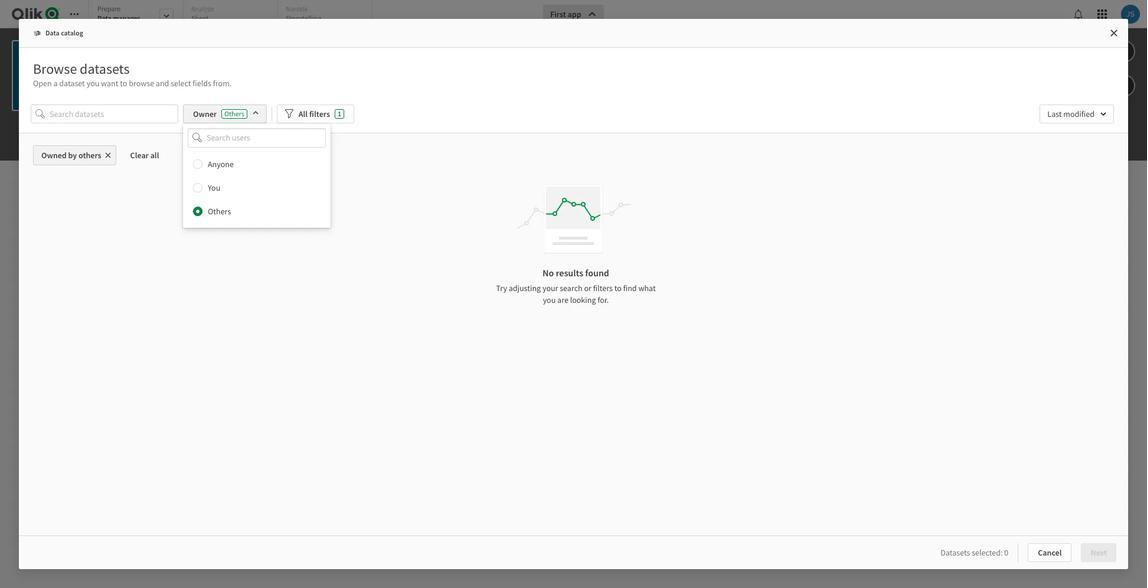 Task type: locate. For each thing, give the bounding box(es) containing it.
0 vertical spatial filters
[[309, 109, 330, 120]]

1 vertical spatial app
[[156, 40, 169, 51]]

app
[[568, 9, 581, 19], [156, 40, 169, 51]]

others
[[224, 109, 244, 118], [208, 206, 231, 216]]

find
[[623, 283, 637, 294]]

all
[[150, 150, 159, 161]]

your up the find
[[624, 258, 651, 276]]

filters region
[[31, 102, 1116, 228]]

filters
[[309, 109, 330, 120], [593, 283, 613, 294]]

filters inside no results found try adjusting your search or filters to find what you are looking for.
[[593, 283, 613, 294]]

0 vertical spatial your
[[624, 258, 651, 276]]

0 horizontal spatial filters
[[309, 109, 330, 120]]

your
[[624, 258, 651, 276], [543, 283, 558, 294]]

modified
[[1064, 109, 1095, 120]]

1 vertical spatial first
[[138, 40, 154, 51]]

last
[[1048, 109, 1062, 120]]

application
[[0, 0, 1147, 588]]

1 horizontal spatial first
[[550, 9, 566, 19]]

1 horizontal spatial app
[[568, 9, 581, 19]]

app options image
[[1118, 79, 1129, 93]]

want
[[101, 78, 118, 89]]

you
[[87, 78, 99, 89], [543, 295, 556, 305]]

0 horizontal spatial first
[[138, 40, 154, 51]]

you left are
[[543, 295, 556, 305]]

None field
[[183, 128, 331, 147]]

application containing browse datasets
[[0, 0, 1147, 588]]

1 vertical spatial you
[[543, 295, 556, 305]]

filters right all
[[309, 109, 330, 120]]

filters up 'for.'
[[593, 283, 613, 294]]

1 horizontal spatial you
[[543, 295, 556, 305]]

datasets
[[80, 60, 130, 78]]

looking
[[570, 295, 596, 305]]

results
[[556, 267, 583, 279]]

1 horizontal spatial filters
[[593, 283, 613, 294]]

you left the want
[[87, 78, 99, 89]]

0 vertical spatial others
[[224, 109, 244, 118]]

0 horizontal spatial your
[[543, 283, 558, 294]]

you inside browse datasets open a dataset you want to browse and select fields from.
[[87, 78, 99, 89]]

first app
[[550, 9, 581, 19], [138, 40, 169, 51]]

first
[[550, 9, 566, 19], [138, 40, 154, 51]]

open
[[33, 78, 52, 89]]

get started adding data to your app.
[[467, 258, 680, 276]]

get
[[467, 258, 488, 276]]

all
[[299, 109, 308, 120]]

anyone
[[208, 159, 234, 169]]

to right data
[[609, 258, 621, 276]]

1 vertical spatial first app
[[138, 40, 169, 51]]

data
[[97, 14, 111, 22]]

0 horizontal spatial you
[[87, 78, 99, 89]]

none field inside filters region
[[183, 128, 331, 147]]

1 horizontal spatial your
[[624, 258, 651, 276]]

no results found try adjusting your search or filters to find what you are looking for.
[[496, 267, 656, 305]]

to right the want
[[120, 78, 127, 89]]

toolbar
[[0, 0, 1147, 161]]

1 vertical spatial filters
[[593, 283, 613, 294]]

1 vertical spatial your
[[543, 283, 558, 294]]

and
[[156, 78, 169, 89]]

your for to
[[624, 258, 651, 276]]

1 vertical spatial to
[[609, 258, 621, 276]]

by
[[68, 150, 77, 161]]

or
[[584, 283, 592, 294]]

owned by others button
[[33, 145, 116, 166]]

others
[[79, 150, 101, 161]]

your inside no results found try adjusting your search or filters to find what you are looking for.
[[543, 283, 558, 294]]

your down "no"
[[543, 283, 558, 294]]

0 vertical spatial to
[[120, 78, 127, 89]]

a
[[53, 78, 58, 89]]

clear all button
[[121, 145, 169, 166]]

all filters
[[299, 109, 330, 120]]

2 vertical spatial to
[[614, 283, 622, 294]]

select
[[171, 78, 191, 89]]

cancel
[[1038, 547, 1062, 558]]

prepare
[[97, 4, 121, 13]]

1 horizontal spatial first app
[[550, 9, 581, 19]]

to
[[120, 78, 127, 89], [609, 258, 621, 276], [614, 283, 622, 294]]

1 vertical spatial others
[[208, 206, 231, 216]]

to inside no results found try adjusting your search or filters to find what you are looking for.
[[614, 283, 622, 294]]

0 vertical spatial you
[[87, 78, 99, 89]]

your for adjusting
[[543, 283, 558, 294]]

0 vertical spatial app
[[568, 9, 581, 19]]

Search users text field
[[204, 128, 312, 147]]

are
[[557, 295, 568, 305]]

0 vertical spatial first
[[550, 9, 566, 19]]

browse datasets open a dataset you want to browse and select fields from.
[[33, 60, 232, 89]]

others down you
[[208, 206, 231, 216]]

toolbar containing first app
[[0, 0, 1147, 161]]

0 vertical spatial first app
[[550, 9, 581, 19]]

to left the find
[[614, 283, 622, 294]]

data
[[579, 258, 606, 276]]

others right owner
[[224, 109, 244, 118]]

first app inside button
[[550, 9, 581, 19]]



Task type: describe. For each thing, give the bounding box(es) containing it.
manager
[[113, 14, 140, 22]]

owned
[[41, 150, 67, 161]]

you
[[208, 182, 220, 193]]

clear all
[[130, 150, 159, 161]]

clear
[[130, 150, 149, 161]]

1
[[338, 109, 341, 118]]

owner
[[193, 109, 217, 120]]

last modified
[[1048, 109, 1095, 120]]

last modified button
[[1040, 105, 1114, 124]]

prepare data manager
[[97, 4, 140, 22]]

try
[[496, 283, 507, 294]]

from.
[[213, 78, 232, 89]]

first app button
[[543, 5, 604, 24]]

owner option group
[[183, 152, 331, 223]]

Search datasets text field
[[50, 105, 178, 124]]

adding
[[535, 258, 577, 276]]

you inside no results found try adjusting your search or filters to find what you are looking for.
[[543, 295, 556, 305]]

found
[[585, 267, 609, 279]]

first inside button
[[550, 9, 566, 19]]

no
[[543, 267, 554, 279]]

fields
[[193, 78, 211, 89]]

cancel button
[[1028, 543, 1072, 562]]

others inside the owner option group
[[208, 206, 231, 216]]

0 horizontal spatial app
[[156, 40, 169, 51]]

app.
[[653, 258, 680, 276]]

owned by others
[[41, 150, 101, 161]]

browse
[[129, 78, 154, 89]]

dataset
[[59, 78, 85, 89]]

to inside browse datasets open a dataset you want to browse and select fields from.
[[120, 78, 127, 89]]

what
[[638, 283, 656, 294]]

started
[[491, 258, 532, 276]]

browse
[[33, 60, 77, 78]]

edit image
[[1118, 44, 1129, 58]]

0 horizontal spatial first app
[[138, 40, 169, 51]]

browse datasets dialog
[[19, 19, 1128, 569]]

filters inside region
[[309, 109, 330, 120]]

app inside button
[[568, 9, 581, 19]]

adjusting
[[509, 283, 541, 294]]

for.
[[598, 295, 609, 305]]

search
[[560, 283, 583, 294]]



Task type: vqa. For each thing, say whether or not it's contained in the screenshot.
Free days remaining: 30
no



